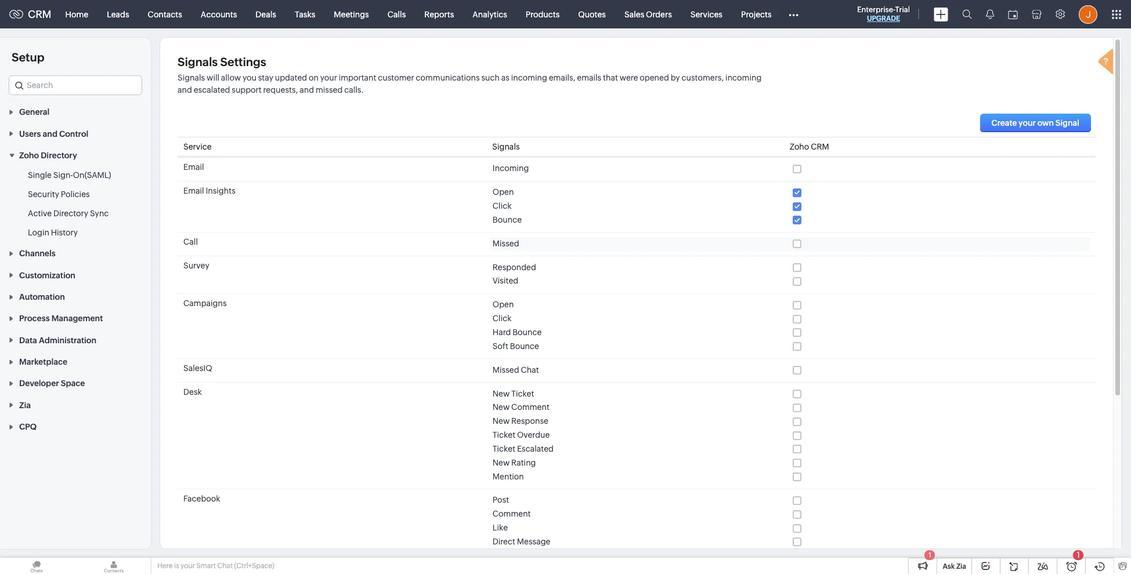 Task type: locate. For each thing, give the bounding box(es) containing it.
3 new from the top
[[493, 417, 510, 426]]

1 horizontal spatial your
[[320, 73, 337, 82]]

create your own signal button
[[980, 114, 1092, 132]]

search element
[[956, 0, 979, 28]]

response
[[512, 417, 549, 426]]

process
[[19, 314, 50, 324]]

0 vertical spatial your
[[320, 73, 337, 82]]

1 horizontal spatial 1
[[1077, 551, 1080, 560]]

0 vertical spatial zia
[[19, 401, 31, 410]]

overdue
[[517, 431, 550, 440]]

1 horizontal spatial chat
[[521, 366, 539, 375]]

enterprise-
[[858, 5, 896, 14]]

2 missed from the top
[[493, 366, 519, 375]]

new
[[493, 389, 510, 399], [493, 403, 510, 412], [493, 417, 510, 426], [493, 459, 510, 468]]

Search text field
[[9, 76, 142, 95]]

chat right the smart
[[217, 563, 233, 571]]

1 click from the top
[[493, 202, 512, 211]]

chat down soft bounce
[[521, 366, 539, 375]]

email left insights
[[183, 186, 204, 196]]

1 horizontal spatial zoho
[[790, 142, 810, 152]]

campaigns
[[183, 299, 227, 308]]

email down service
[[183, 163, 204, 172]]

contacts image
[[77, 559, 150, 575]]

comment up response
[[512, 403, 550, 412]]

developer
[[19, 379, 59, 389]]

soft bounce
[[493, 342, 539, 351]]

1 vertical spatial click
[[493, 314, 512, 324]]

projects
[[741, 10, 772, 19]]

new down new ticket on the left of page
[[493, 403, 510, 412]]

0 vertical spatial missed
[[493, 239, 519, 248]]

0 vertical spatial crm
[[28, 8, 51, 20]]

zoho
[[790, 142, 810, 152], [19, 151, 39, 160]]

management
[[51, 314, 103, 324]]

0 vertical spatial directory
[[41, 151, 77, 160]]

zia up cpq
[[19, 401, 31, 410]]

0 horizontal spatial incoming
[[511, 73, 547, 82]]

4 new from the top
[[493, 459, 510, 468]]

on(saml)
[[73, 171, 111, 180]]

directory down policies
[[53, 209, 88, 218]]

ticket up new comment
[[512, 389, 534, 399]]

new for new response
[[493, 417, 510, 426]]

insights
[[206, 186, 236, 196]]

channels button
[[0, 243, 151, 264]]

new up new comment
[[493, 389, 510, 399]]

directory inside region
[[53, 209, 88, 218]]

create
[[992, 118, 1017, 128]]

2 horizontal spatial and
[[300, 85, 314, 95]]

missed for missed chat
[[493, 366, 519, 375]]

1 vertical spatial missed
[[493, 366, 519, 375]]

like
[[493, 524, 508, 533]]

quotes
[[578, 10, 606, 19]]

history
[[51, 228, 78, 237]]

create menu image
[[934, 7, 949, 21]]

click for bounce
[[493, 202, 512, 211]]

analytics
[[473, 10, 507, 19]]

your right is
[[181, 563, 195, 571]]

email for email insights
[[183, 186, 204, 196]]

0 vertical spatial email
[[183, 163, 204, 172]]

incoming right as
[[511, 73, 547, 82]]

cpq button
[[0, 416, 151, 438]]

0 horizontal spatial zia
[[19, 401, 31, 410]]

email insights
[[183, 186, 236, 196]]

opened
[[640, 73, 669, 82]]

orders
[[646, 10, 672, 19]]

ticket overdue
[[493, 431, 550, 440]]

zoho inside dropdown button
[[19, 151, 39, 160]]

1
[[1077, 551, 1080, 560], [929, 552, 932, 559]]

bounce for hard bounce
[[513, 328, 542, 337]]

1 open from the top
[[493, 188, 514, 197]]

0 vertical spatial open
[[493, 188, 514, 197]]

and inside dropdown button
[[43, 129, 57, 139]]

click up hard
[[493, 314, 512, 324]]

2 open from the top
[[493, 300, 514, 310]]

new down new comment
[[493, 417, 510, 426]]

1 horizontal spatial and
[[178, 85, 192, 95]]

0 horizontal spatial and
[[43, 129, 57, 139]]

click
[[493, 202, 512, 211], [493, 314, 512, 324]]

services link
[[682, 0, 732, 28]]

accounts
[[201, 10, 237, 19]]

updated
[[275, 73, 307, 82]]

ticket escalated
[[493, 445, 554, 454]]

1 vertical spatial directory
[[53, 209, 88, 218]]

signals up escalated
[[178, 73, 207, 82]]

bounce down hard bounce
[[510, 342, 539, 351]]

home link
[[56, 0, 98, 28]]

open down "incoming"
[[493, 188, 514, 197]]

responded
[[493, 263, 536, 272]]

comment down 'post'
[[493, 510, 531, 519]]

1 vertical spatial your
[[1019, 118, 1036, 128]]

crm link
[[9, 8, 51, 20]]

1 new from the top
[[493, 389, 510, 399]]

ticket up new rating
[[493, 445, 516, 454]]

0 horizontal spatial chat
[[217, 563, 233, 571]]

zoho for zoho crm
[[790, 142, 810, 152]]

1 vertical spatial email
[[183, 186, 204, 196]]

customization
[[19, 271, 75, 280]]

contacts
[[148, 10, 182, 19]]

directory inside dropdown button
[[41, 151, 77, 160]]

0 horizontal spatial 1
[[929, 552, 932, 559]]

and left escalated
[[178, 85, 192, 95]]

missed up responded
[[493, 239, 519, 248]]

single sign-on(saml)
[[28, 171, 111, 180]]

ticket down new response
[[493, 431, 516, 440]]

services
[[691, 10, 723, 19]]

email for email
[[183, 163, 204, 172]]

new for new comment
[[493, 403, 510, 412]]

direct
[[493, 538, 516, 547]]

signals up "incoming"
[[493, 142, 520, 152]]

1 horizontal spatial crm
[[811, 142, 830, 152]]

zia right ask at right
[[957, 563, 967, 571]]

2 vertical spatial ticket
[[493, 445, 516, 454]]

2 vertical spatial your
[[181, 563, 195, 571]]

incoming
[[511, 73, 547, 82], [726, 73, 762, 82]]

you
[[243, 73, 257, 82]]

open down visited
[[493, 300, 514, 310]]

0 horizontal spatial your
[[181, 563, 195, 571]]

users
[[19, 129, 41, 139]]

1 vertical spatial chat
[[217, 563, 233, 571]]

bounce up soft bounce
[[513, 328, 542, 337]]

calls
[[388, 10, 406, 19]]

users and control
[[19, 129, 88, 139]]

new for new rating
[[493, 459, 510, 468]]

your left own
[[1019, 118, 1036, 128]]

2 new from the top
[[493, 403, 510, 412]]

login
[[28, 228, 49, 237]]

bounce up responded
[[493, 215, 522, 225]]

marketplace button
[[0, 351, 151, 373]]

ticket for escalated
[[493, 445, 516, 454]]

None field
[[9, 75, 142, 95]]

new up the mention
[[493, 459, 510, 468]]

customer
[[378, 73, 414, 82]]

deals link
[[246, 0, 286, 28]]

1 vertical spatial ticket
[[493, 431, 516, 440]]

directory up sign- at the top left of page
[[41, 151, 77, 160]]

and down on
[[300, 85, 314, 95]]

your
[[320, 73, 337, 82], [1019, 118, 1036, 128], [181, 563, 195, 571]]

2 vertical spatial signals
[[493, 142, 520, 152]]

signals element
[[979, 0, 1002, 28]]

1 email from the top
[[183, 163, 204, 172]]

0 horizontal spatial zoho
[[19, 151, 39, 160]]

process management button
[[0, 308, 151, 329]]

escalated
[[194, 85, 230, 95]]

and right users
[[43, 129, 57, 139]]

1 vertical spatial open
[[493, 300, 514, 310]]

open for bounce
[[493, 188, 514, 197]]

click down "incoming"
[[493, 202, 512, 211]]

as
[[501, 73, 510, 82]]

2 email from the top
[[183, 186, 204, 196]]

incoming right customers, on the top of page
[[726, 73, 762, 82]]

(ctrl+space)
[[234, 563, 274, 571]]

crm
[[28, 8, 51, 20], [811, 142, 830, 152]]

login history
[[28, 228, 78, 237]]

users and control button
[[0, 123, 151, 144]]

0 vertical spatial chat
[[521, 366, 539, 375]]

smart
[[196, 563, 216, 571]]

single
[[28, 171, 52, 180]]

missed down soft
[[493, 366, 519, 375]]

0 vertical spatial click
[[493, 202, 512, 211]]

1 horizontal spatial zia
[[957, 563, 967, 571]]

1 horizontal spatial incoming
[[726, 73, 762, 82]]

your up missed
[[320, 73, 337, 82]]

directory
[[41, 151, 77, 160], [53, 209, 88, 218]]

1 vertical spatial comment
[[493, 510, 531, 519]]

automation
[[19, 293, 65, 302]]

1 incoming from the left
[[511, 73, 547, 82]]

and
[[178, 85, 192, 95], [300, 85, 314, 95], [43, 129, 57, 139]]

2 vertical spatial bounce
[[510, 342, 539, 351]]

new ticket
[[493, 389, 534, 399]]

1 vertical spatial bounce
[[513, 328, 542, 337]]

1 missed from the top
[[493, 239, 519, 248]]

ticket for overdue
[[493, 431, 516, 440]]

security policies
[[28, 190, 90, 199]]

open
[[493, 188, 514, 197], [493, 300, 514, 310]]

email
[[183, 163, 204, 172], [183, 186, 204, 196]]

2 horizontal spatial your
[[1019, 118, 1036, 128]]

desk
[[183, 388, 202, 397]]

signals up will
[[178, 55, 218, 69]]

2 click from the top
[[493, 314, 512, 324]]

escalated
[[517, 445, 554, 454]]



Task type: describe. For each thing, give the bounding box(es) containing it.
search image
[[963, 9, 973, 19]]

Other Modules field
[[781, 5, 806, 24]]

salesiq
[[183, 364, 212, 373]]

mention
[[493, 472, 524, 482]]

chats image
[[0, 559, 73, 575]]

accounts link
[[192, 0, 246, 28]]

post
[[493, 496, 509, 505]]

profile element
[[1072, 0, 1105, 28]]

that
[[603, 73, 618, 82]]

here
[[157, 563, 173, 571]]

were
[[620, 73, 638, 82]]

zia button
[[0, 394, 151, 416]]

rating
[[512, 459, 536, 468]]

upgrade
[[867, 15, 901, 23]]

automation button
[[0, 286, 151, 308]]

directory for active
[[53, 209, 88, 218]]

0 vertical spatial ticket
[[512, 389, 534, 399]]

zia inside dropdown button
[[19, 401, 31, 410]]

sales
[[625, 10, 645, 19]]

allow
[[221, 73, 241, 82]]

security
[[28, 190, 59, 199]]

sales orders link
[[615, 0, 682, 28]]

customization button
[[0, 264, 151, 286]]

enterprise-trial upgrade
[[858, 5, 910, 23]]

leads link
[[98, 0, 139, 28]]

products
[[526, 10, 560, 19]]

general
[[19, 108, 50, 117]]

support
[[232, 85, 262, 95]]

call
[[183, 238, 198, 247]]

emails
[[577, 73, 602, 82]]

control
[[59, 129, 88, 139]]

calendar image
[[1009, 10, 1018, 19]]

click for hard bounce
[[493, 314, 512, 324]]

customers,
[[682, 73, 724, 82]]

projects link
[[732, 0, 781, 28]]

stay
[[258, 73, 273, 82]]

new response
[[493, 417, 549, 426]]

visited
[[493, 277, 519, 286]]

data administration button
[[0, 329, 151, 351]]

missed for missed
[[493, 239, 519, 248]]

directory for zoho
[[41, 151, 77, 160]]

active directory sync
[[28, 209, 109, 218]]

2 incoming from the left
[[726, 73, 762, 82]]

leads
[[107, 10, 129, 19]]

open for hard bounce
[[493, 300, 514, 310]]

new for new ticket
[[493, 389, 510, 399]]

home
[[65, 10, 88, 19]]

marketplace
[[19, 358, 67, 367]]

soft
[[493, 342, 509, 351]]

sales orders
[[625, 10, 672, 19]]

create menu element
[[927, 0, 956, 28]]

ask zia
[[943, 563, 967, 571]]

0 horizontal spatial crm
[[28, 8, 51, 20]]

your inside button
[[1019, 118, 1036, 128]]

calls link
[[378, 0, 415, 28]]

data administration
[[19, 336, 96, 345]]

direct message
[[493, 538, 551, 547]]

0 vertical spatial comment
[[512, 403, 550, 412]]

incoming
[[493, 164, 529, 173]]

profile image
[[1079, 5, 1098, 24]]

space
[[61, 379, 85, 389]]

new comment
[[493, 403, 550, 412]]

signals image
[[986, 9, 995, 19]]

zoho directory region
[[0, 166, 151, 243]]

1 vertical spatial crm
[[811, 142, 830, 152]]

analytics link
[[463, 0, 517, 28]]

sign-
[[53, 171, 73, 180]]

active
[[28, 209, 52, 218]]

will allow you stay updated on your important customer communications such as incoming emails, emails that were opened by customers, incoming and escalated support requests, and missed calls.
[[178, 73, 762, 95]]

message
[[517, 538, 551, 547]]

deals
[[256, 10, 276, 19]]

new rating
[[493, 459, 536, 468]]

on
[[309, 73, 319, 82]]

your inside will allow you stay updated on your important customer communications such as incoming emails, emails that were opened by customers, incoming and escalated support requests, and missed calls.
[[320, 73, 337, 82]]

by
[[671, 73, 680, 82]]

reports
[[425, 10, 454, 19]]

1 vertical spatial zia
[[957, 563, 967, 571]]

own
[[1038, 118, 1054, 128]]

bounce for soft bounce
[[510, 342, 539, 351]]

quotes link
[[569, 0, 615, 28]]

sync
[[90, 209, 109, 218]]

important
[[339, 73, 377, 82]]

meetings link
[[325, 0, 378, 28]]

tasks link
[[286, 0, 325, 28]]

products link
[[517, 0, 569, 28]]

data
[[19, 336, 37, 345]]

zoho for zoho directory
[[19, 151, 39, 160]]

settings
[[220, 55, 266, 69]]

ask
[[943, 563, 955, 571]]

service
[[183, 142, 212, 152]]

0 vertical spatial bounce
[[493, 215, 522, 225]]

policies
[[61, 190, 90, 199]]

create your own signal
[[992, 118, 1080, 128]]

0 vertical spatial signals
[[178, 55, 218, 69]]

administration
[[39, 336, 96, 345]]

meetings
[[334, 10, 369, 19]]

1 vertical spatial signals
[[178, 73, 207, 82]]

reports link
[[415, 0, 463, 28]]

setup
[[12, 51, 44, 64]]

contacts link
[[139, 0, 192, 28]]



Task type: vqa. For each thing, say whether or not it's contained in the screenshot.
Deals
yes



